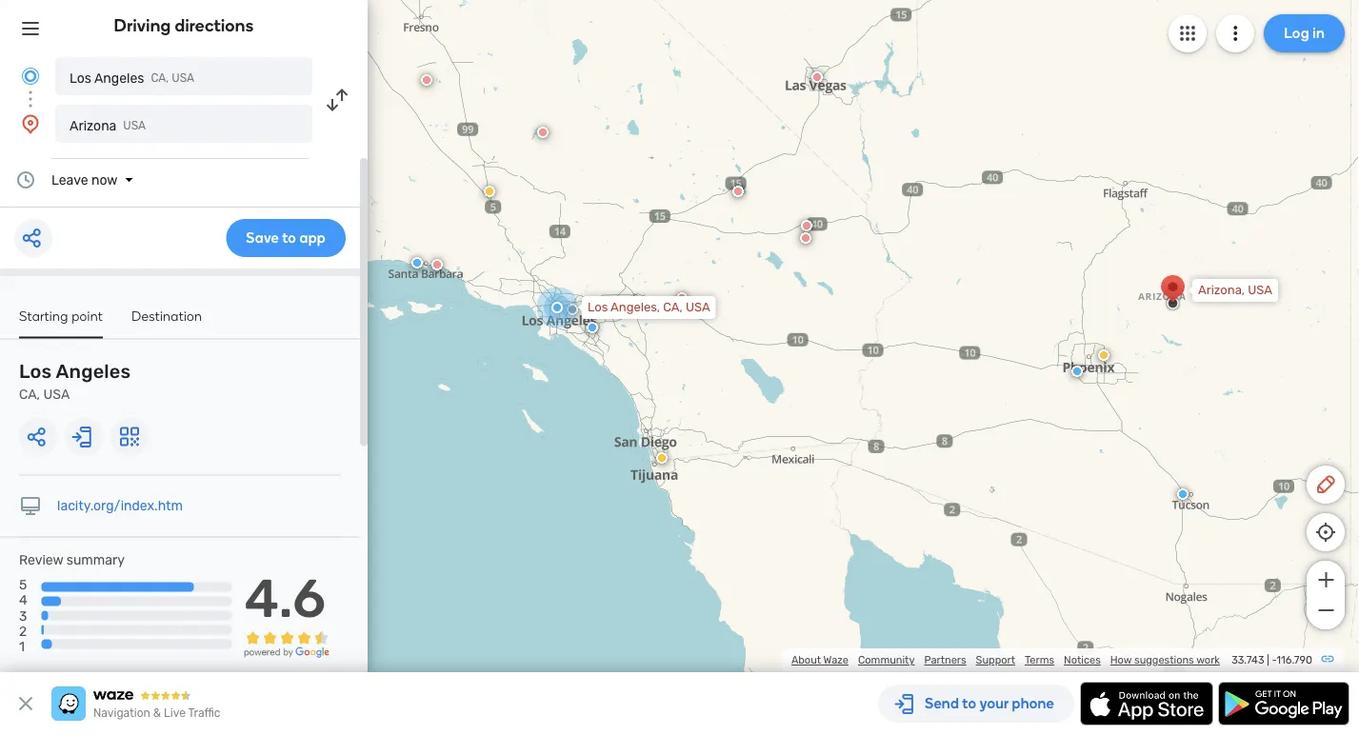 Task type: describe. For each thing, give the bounding box(es) containing it.
usa down starting point "button"
[[43, 387, 70, 402]]

driving directions
[[114, 15, 254, 36]]

police image
[[411, 257, 423, 269]]

lacity.org/index.htm
[[57, 498, 183, 514]]

notices
[[1064, 654, 1101, 667]]

terms link
[[1025, 654, 1054, 667]]

1 vertical spatial los angeles ca, usa
[[19, 361, 131, 402]]

&
[[153, 707, 161, 720]]

leave now
[[51, 172, 118, 188]]

starting
[[19, 308, 68, 324]]

location image
[[19, 112, 42, 135]]

support
[[976, 654, 1015, 667]]

2 horizontal spatial road closed image
[[812, 71, 823, 83]]

about waze community partners support terms notices how suggestions work
[[792, 654, 1220, 667]]

angeles inside los angeles ca, usa
[[56, 361, 131, 383]]

driving
[[114, 15, 171, 36]]

4
[[19, 593, 27, 608]]

arizona, usa
[[1198, 283, 1273, 298]]

directions
[[175, 15, 254, 36]]

usa right angeles,
[[686, 300, 710, 315]]

usa inside the arizona usa
[[123, 119, 146, 132]]

leave
[[51, 172, 88, 188]]

1 horizontal spatial police image
[[1072, 366, 1083, 377]]

now
[[91, 172, 118, 188]]

review
[[19, 552, 63, 568]]

computer image
[[19, 495, 42, 518]]

waze
[[824, 654, 849, 667]]

x image
[[14, 692, 37, 715]]

116.790
[[1277, 654, 1313, 667]]

0 horizontal spatial ca,
[[19, 387, 40, 402]]

notices link
[[1064, 654, 1101, 667]]

how suggestions work link
[[1110, 654, 1220, 667]]

1 vertical spatial los
[[588, 300, 608, 315]]

2 vertical spatial hazard image
[[656, 452, 668, 464]]

summary
[[66, 552, 125, 568]]

2 horizontal spatial police image
[[1177, 489, 1189, 500]]

angeles,
[[611, 300, 660, 315]]

|
[[1267, 654, 1269, 667]]

0 vertical spatial ca,
[[151, 71, 169, 85]]

3
[[19, 608, 27, 624]]

lacity.org/index.htm link
[[57, 498, 183, 514]]

work
[[1197, 654, 1220, 667]]

clock image
[[14, 169, 37, 191]]

0 horizontal spatial police image
[[587, 322, 598, 333]]

review summary
[[19, 552, 125, 568]]

link image
[[1320, 652, 1335, 667]]

1 horizontal spatial los
[[70, 70, 91, 86]]

0 vertical spatial angeles
[[94, 70, 144, 86]]

navigation
[[93, 707, 150, 720]]



Task type: locate. For each thing, give the bounding box(es) containing it.
how
[[1110, 654, 1132, 667]]

angeles down point
[[56, 361, 131, 383]]

support link
[[976, 654, 1015, 667]]

traffic
[[188, 707, 220, 720]]

los angeles ca, usa
[[70, 70, 194, 86], [19, 361, 131, 402]]

pencil image
[[1314, 473, 1337, 496]]

road closed image
[[732, 186, 744, 197], [801, 220, 812, 231], [800, 232, 812, 244], [431, 259, 443, 271], [676, 292, 688, 304]]

1 vertical spatial hazard image
[[1098, 350, 1110, 361]]

1 horizontal spatial ca,
[[151, 71, 169, 85]]

los right accident icon
[[588, 300, 608, 315]]

ca, down driving
[[151, 71, 169, 85]]

0 horizontal spatial hazard image
[[484, 186, 495, 197]]

arizona,
[[1198, 283, 1245, 298]]

los
[[70, 70, 91, 86], [588, 300, 608, 315], [19, 361, 52, 383]]

angeles up the arizona usa
[[94, 70, 144, 86]]

1 vertical spatial police image
[[1072, 366, 1083, 377]]

usa
[[172, 71, 194, 85], [123, 119, 146, 132], [1248, 283, 1273, 298], [686, 300, 710, 315], [43, 387, 70, 402]]

arizona
[[70, 118, 117, 133]]

0 horizontal spatial los
[[19, 361, 52, 383]]

2 horizontal spatial hazard image
[[1098, 350, 1110, 361]]

0 vertical spatial police image
[[587, 322, 598, 333]]

0 vertical spatial hazard image
[[484, 186, 495, 197]]

5 4 3 2 1
[[19, 577, 27, 654]]

zoom out image
[[1314, 599, 1338, 622]]

1 vertical spatial angeles
[[56, 361, 131, 383]]

2 horizontal spatial ca,
[[663, 300, 683, 315]]

los angeles ca, usa down starting point "button"
[[19, 361, 131, 402]]

los inside los angeles ca, usa
[[19, 361, 52, 383]]

los angeles ca, usa down driving
[[70, 70, 194, 86]]

0 horizontal spatial road closed image
[[421, 74, 432, 86]]

point
[[72, 308, 103, 324]]

33.743 | -116.790
[[1232, 654, 1313, 667]]

angeles
[[94, 70, 144, 86], [56, 361, 131, 383]]

arizona usa
[[70, 118, 146, 133]]

usa right arizona
[[123, 119, 146, 132]]

zoom in image
[[1314, 569, 1338, 592]]

0 vertical spatial los
[[70, 70, 91, 86]]

starting point
[[19, 308, 103, 324]]

navigation & live traffic
[[93, 707, 220, 720]]

0 vertical spatial los angeles ca, usa
[[70, 70, 194, 86]]

destination button
[[131, 308, 202, 337]]

terms
[[1025, 654, 1054, 667]]

2
[[19, 623, 27, 639]]

ca, right angeles,
[[663, 300, 683, 315]]

current location image
[[19, 65, 42, 88]]

1
[[19, 639, 25, 654]]

1 horizontal spatial hazard image
[[656, 452, 668, 464]]

community link
[[858, 654, 915, 667]]

33.743
[[1232, 654, 1264, 667]]

los down starting point "button"
[[19, 361, 52, 383]]

suggestions
[[1134, 654, 1194, 667]]

about
[[792, 654, 821, 667]]

2 horizontal spatial los
[[588, 300, 608, 315]]

2 vertical spatial police image
[[1177, 489, 1189, 500]]

ca, down starting point "button"
[[19, 387, 40, 402]]

5
[[19, 577, 27, 593]]

1 vertical spatial ca,
[[663, 300, 683, 315]]

-
[[1272, 654, 1277, 667]]

ca,
[[151, 71, 169, 85], [663, 300, 683, 315], [19, 387, 40, 402]]

los up arizona
[[70, 70, 91, 86]]

2 vertical spatial ca,
[[19, 387, 40, 402]]

partners link
[[924, 654, 966, 667]]

1 horizontal spatial road closed image
[[537, 127, 549, 138]]

los angeles, ca, usa
[[588, 300, 710, 315]]

police image
[[587, 322, 598, 333], [1072, 366, 1083, 377], [1177, 489, 1189, 500]]

road closed image
[[812, 71, 823, 83], [421, 74, 432, 86], [537, 127, 549, 138]]

2 vertical spatial los
[[19, 361, 52, 383]]

accident image
[[567, 304, 578, 315]]

about waze link
[[792, 654, 849, 667]]

4.6
[[244, 567, 326, 630]]

live
[[164, 707, 186, 720]]

destination
[[131, 308, 202, 324]]

hazard image
[[484, 186, 495, 197], [1098, 350, 1110, 361], [656, 452, 668, 464]]

usa right arizona,
[[1248, 283, 1273, 298]]

starting point button
[[19, 308, 103, 339]]

usa down driving directions
[[172, 71, 194, 85]]

community
[[858, 654, 915, 667]]

partners
[[924, 654, 966, 667]]



Task type: vqa. For each thing, say whether or not it's contained in the screenshot.
the How
yes



